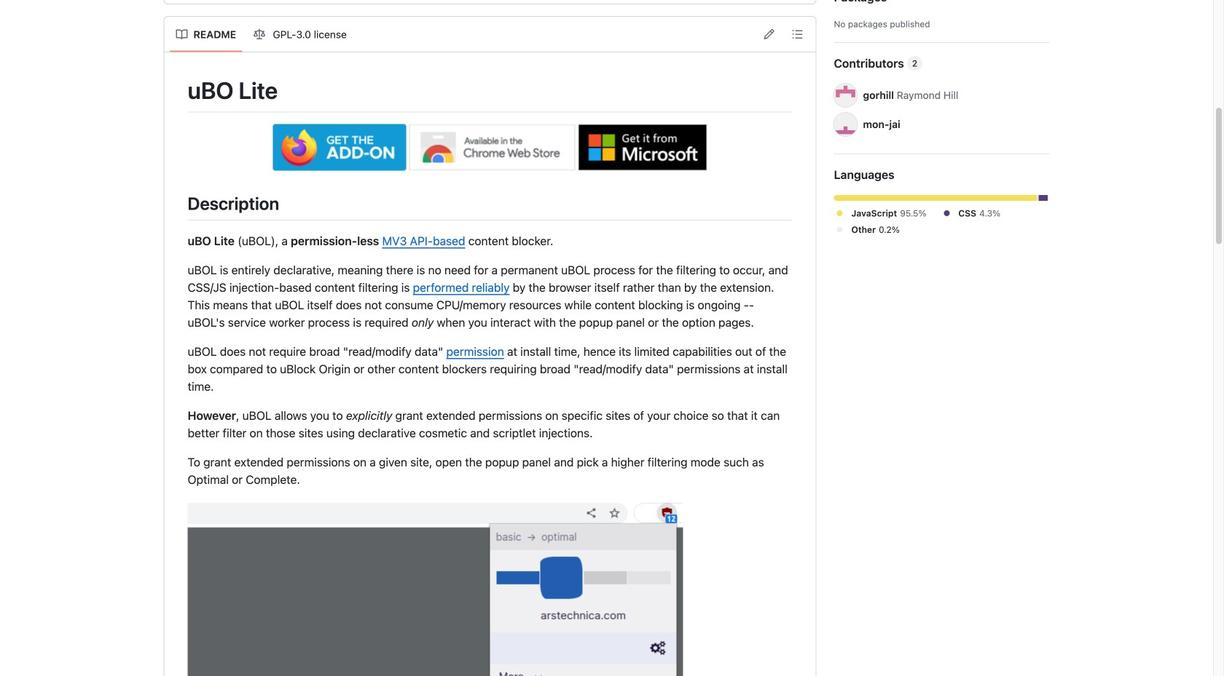 Task type: vqa. For each thing, say whether or not it's contained in the screenshot.
STAR image
no



Task type: describe. For each thing, give the bounding box(es) containing it.
edit file image
[[763, 28, 775, 40]]

get ubo lite for firefox image
[[273, 124, 406, 171]]

outline image
[[792, 28, 803, 40]]

1 dot fill image from the top
[[834, 208, 846, 219]]

get ubo lite for chromium image
[[409, 124, 575, 171]]

@mon jai image
[[834, 113, 857, 136]]

javascript 95.5 element
[[834, 195, 1037, 201]]

dot fill image
[[941, 208, 953, 219]]



Task type: locate. For each thing, give the bounding box(es) containing it.
css 4.3 image
[[1039, 195, 1048, 201]]

ubol's popup panel: no permission image
[[188, 500, 683, 677]]

2 dot fill image from the top
[[834, 224, 846, 236]]

book image
[[176, 29, 188, 40]]

0 vertical spatial dot fill image
[[834, 208, 846, 219]]

dot fill image
[[834, 208, 846, 219], [834, 224, 846, 236]]

get ublock origin lite for microsoft edge image
[[578, 124, 707, 171]]

@gorhill image
[[834, 84, 857, 107]]

law image
[[254, 29, 265, 40]]

1 vertical spatial dot fill image
[[834, 224, 846, 236]]

list
[[170, 23, 354, 46]]



